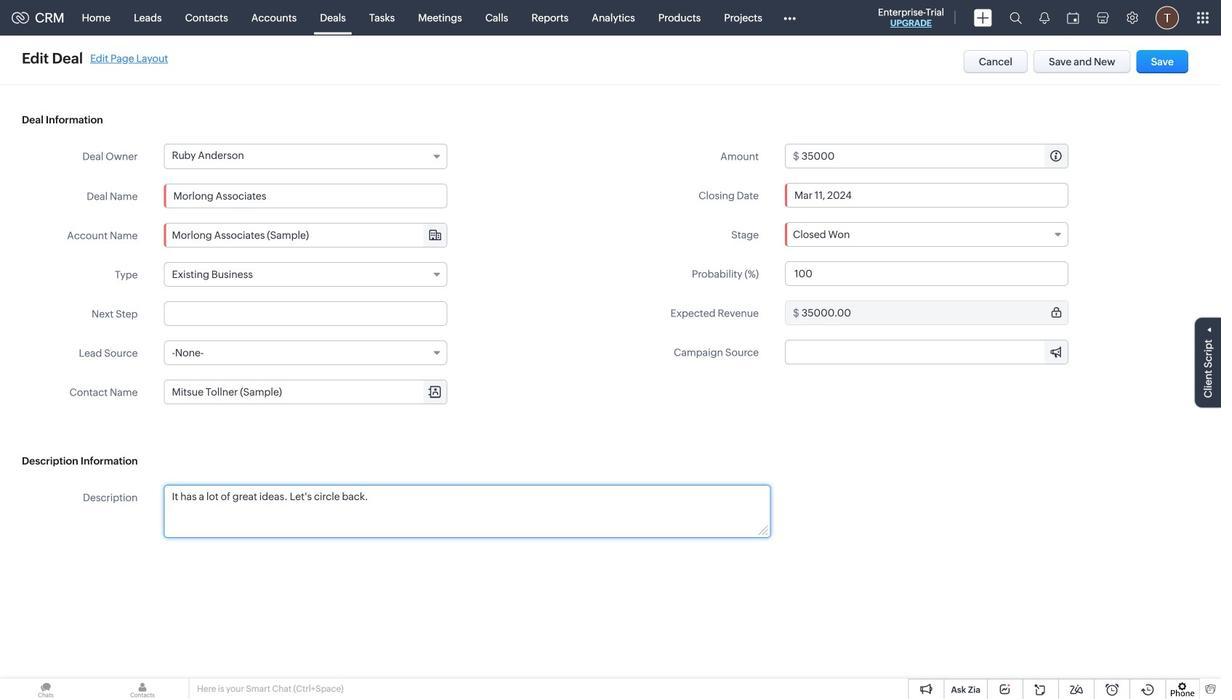 Task type: vqa. For each thing, say whether or not it's contained in the screenshot.
Ask Zia
no



Task type: locate. For each thing, give the bounding box(es) containing it.
chats image
[[0, 680, 92, 700]]

create menu element
[[965, 0, 1001, 35]]

None field
[[785, 222, 1068, 247], [165, 224, 447, 247], [164, 262, 447, 287], [164, 341, 447, 366], [786, 341, 1068, 364], [165, 381, 447, 404], [785, 222, 1068, 247], [165, 224, 447, 247], [164, 262, 447, 287], [164, 341, 447, 366], [786, 341, 1068, 364], [165, 381, 447, 404]]

signals element
[[1031, 0, 1058, 36]]

None text field
[[802, 145, 1068, 168], [164, 184, 447, 209], [164, 302, 447, 326], [802, 302, 1068, 325], [165, 381, 447, 404], [165, 486, 770, 538], [802, 145, 1068, 168], [164, 184, 447, 209], [164, 302, 447, 326], [802, 302, 1068, 325], [165, 381, 447, 404], [165, 486, 770, 538]]

MMM D, YYYY text field
[[785, 183, 1068, 208]]

contacts image
[[97, 680, 188, 700]]

create menu image
[[974, 9, 992, 27]]

profile image
[[1156, 6, 1179, 29]]

None text field
[[165, 224, 447, 247], [785, 262, 1068, 286], [165, 224, 447, 247], [785, 262, 1068, 286]]



Task type: describe. For each thing, give the bounding box(es) containing it.
Other Modules field
[[774, 6, 805, 29]]

profile element
[[1147, 0, 1188, 35]]

logo image
[[12, 12, 29, 24]]

search element
[[1001, 0, 1031, 36]]

search image
[[1010, 12, 1022, 24]]

calendar image
[[1067, 12, 1079, 24]]

signals image
[[1039, 12, 1050, 24]]



